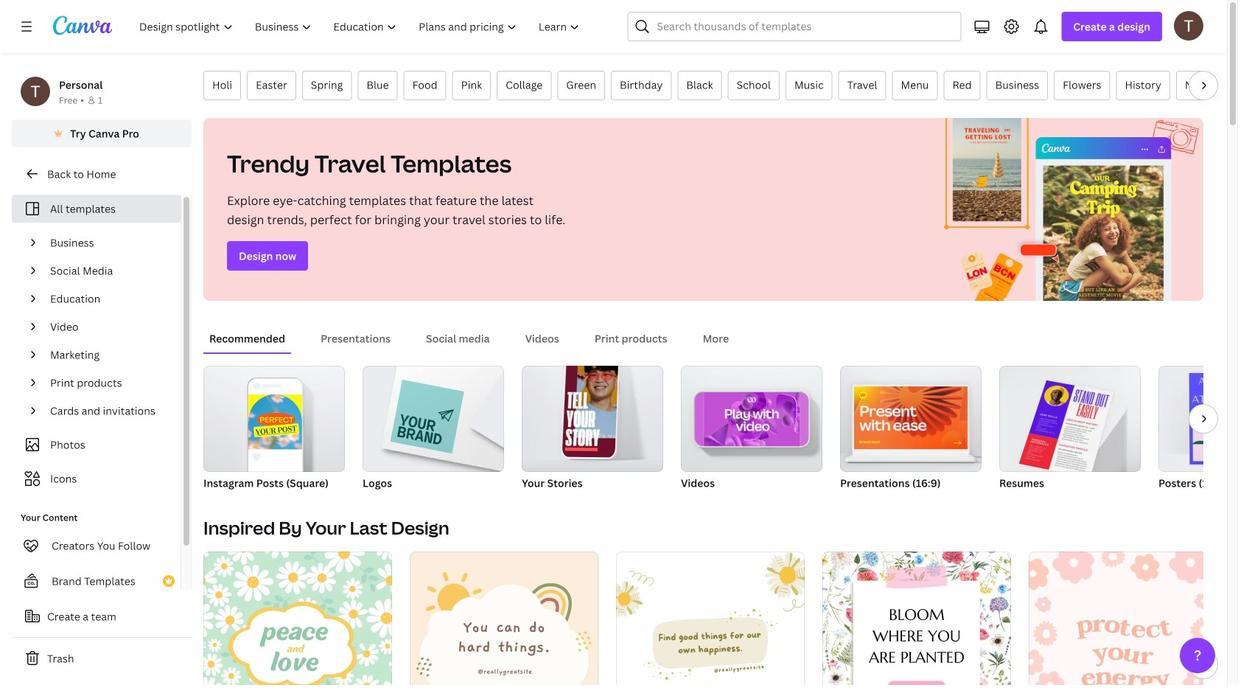 Task type: vqa. For each thing, say whether or not it's contained in the screenshot.
Playback
no



Task type: describe. For each thing, give the bounding box(es) containing it.
yellow beige cute quote instagram post image
[[410, 552, 599, 685]]

yellow and light green cute floral quote peace and love instagram post image
[[204, 552, 392, 685]]

top level navigation element
[[130, 12, 592, 41]]

pretty floral border spring quote instagram post image
[[823, 552, 1012, 685]]

beige green cute minimalist quote instagram post image
[[617, 552, 805, 685]]



Task type: locate. For each thing, give the bounding box(es) containing it.
video image
[[681, 366, 823, 472], [704, 392, 800, 446]]

instagram post (square) image
[[204, 366, 345, 472], [248, 394, 302, 449]]

resume image
[[1000, 366, 1142, 472], [1020, 380, 1114, 478]]

presentation (16:9) image
[[841, 366, 982, 472], [855, 386, 968, 449]]

None search field
[[628, 12, 962, 41]]

poster (18 × 24 in portrait) image
[[1159, 366, 1239, 472], [1190, 373, 1239, 465]]

Search search field
[[657, 13, 952, 41]]

trendy travel templates image
[[930, 118, 1204, 301]]

terry turtle image
[[1175, 11, 1204, 40]]

your story image
[[562, 357, 619, 458], [522, 366, 664, 472]]

pink bold colorful illustration flowers quote instagram post image
[[1029, 552, 1218, 685]]

logo image
[[363, 366, 504, 472], [391, 380, 464, 454]]



